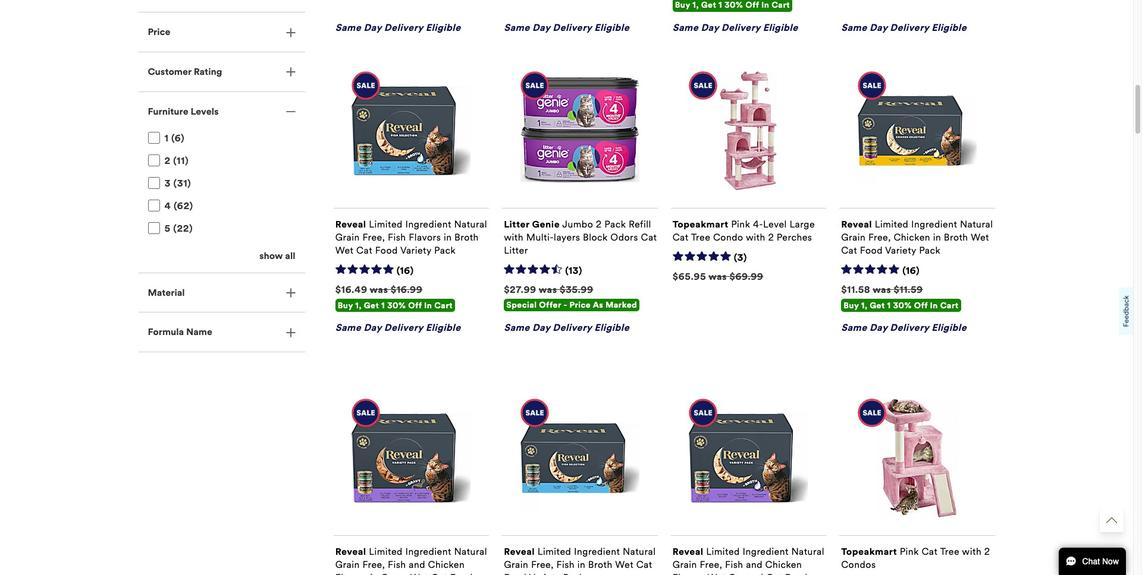 Task type: describe. For each thing, give the bounding box(es) containing it.
was for $11.58
[[873, 284, 891, 296]]

2 inside jumbo 2 pack refill with multi-layers block odors cat litter
[[596, 219, 602, 230]]

(31)
[[173, 178, 191, 189]]

offer
[[539, 300, 561, 310]]

cart for limited ingredient natural grain free, chicken in broth wet cat food variety pack
[[940, 301, 959, 311]]

litter inside jumbo 2 pack refill with multi-layers block odors cat litter
[[504, 245, 528, 256]]

reveal for limited ingredient natural grain free, fish in broth wet cat food variety pack
[[504, 547, 535, 558]]

16 reviews element for food
[[397, 265, 414, 278]]

in for limited ingredient natural grain free, chicken in broth wet cat food variety pack
[[930, 301, 938, 311]]

food inside limited ingredient natural grain free, fish flavors in broth wet cat food variety pack
[[375, 245, 398, 256]]

furniture
[[148, 106, 188, 117]]

as
[[593, 300, 603, 310]]

price
[[570, 300, 591, 310]]

styled arrow button link
[[1100, 509, 1124, 533]]

get for limited ingredient natural grain free, fish flavors in broth wet cat food variety pack
[[364, 301, 379, 311]]

$11.58 was $11.59 buy 1, get 1 30% off in cart
[[841, 284, 959, 311]]

plus icon 2 image for fourth plus icon 2 dropdown button from the bottom of the page
[[286, 28, 295, 37]]

$16.99
[[391, 284, 423, 296]]

pink 4-level large cat tree condo with 2 perches
[[673, 219, 815, 243]]

$16.49 was $16.99 buy 1, get 1 30% off in cart
[[335, 284, 453, 311]]

jumbo 2 pack refill with multi-layers block odors cat litter
[[504, 219, 657, 256]]

show
[[259, 251, 283, 262]]

-
[[564, 300, 567, 310]]

refill
[[629, 219, 651, 230]]

1 horizontal spatial cart
[[772, 0, 790, 10]]

limited for limited ingredient natural grain free, fish flavors in broth wet cat food variety pack
[[369, 219, 403, 230]]

plus icon 2 image for third plus icon 2 dropdown button from the bottom of the page
[[286, 67, 295, 77]]

1 inside $11.58 was $11.59 buy 1, get 1 30% off in cart
[[887, 301, 891, 311]]

limited ingredient natural grain free, fish in broth wet cat food variety pack
[[504, 547, 656, 576]]

3 reviews element
[[734, 252, 747, 265]]

natural for limited ingredient natural grain free, fish and chicken flavors in gravy wet cat fo
[[454, 547, 487, 558]]

free, for limited ingredient natural grain free, chicken in broth wet cat food variety pack
[[869, 232, 891, 243]]

reveal for limited ingredient natural grain free, fish and chicken flavors in gravy wet cat fo
[[335, 547, 366, 558]]

$65.95
[[673, 271, 706, 282]]

reveal for limited ingredient natural grain free, fish flavors in broth wet cat food variety pack
[[335, 219, 366, 230]]

1 plus icon 2 button from the top
[[138, 13, 305, 52]]

show all
[[259, 251, 295, 262]]

get for limited ingredient natural grain free, chicken in broth wet cat food variety pack
[[870, 301, 885, 311]]

condo
[[713, 232, 743, 243]]

(16) for variety
[[903, 265, 920, 277]]

1 horizontal spatial 1,
[[693, 0, 699, 10]]

2 (11)
[[164, 155, 189, 167]]

marked
[[606, 300, 637, 310]]

pack inside jumbo 2 pack refill with multi-layers block odors cat litter
[[605, 219, 626, 230]]

off for limited ingredient natural grain free, fish flavors in broth wet cat food variety pack
[[408, 301, 422, 311]]

chicken inside limited ingredient natural grain free, chicken in broth wet cat food variety pack
[[894, 232, 931, 243]]

1 horizontal spatial 30%
[[725, 0, 743, 10]]

fish inside the limited ingredient natural grain free, fish and chicken flavors wet canned cat fo
[[725, 560, 743, 571]]

natural for limited ingredient natural grain free, fish in broth wet cat food variety pack
[[623, 547, 656, 558]]

30% for limited ingredient natural grain free, fish flavors in broth wet cat food variety pack
[[387, 301, 406, 311]]

buy for limited ingredient natural grain free, fish flavors in broth wet cat food variety pack
[[338, 301, 353, 311]]

$11.59
[[894, 284, 923, 296]]

limited ingredient natural grain free, fish and chicken flavors wet canned cat fo
[[673, 547, 825, 576]]

1 horizontal spatial off
[[746, 0, 759, 10]]

natural for limited ingredient natural grain free, fish flavors in broth wet cat food variety pack
[[454, 219, 487, 230]]

broth inside limited ingredient natural grain free, fish flavors in broth wet cat food variety pack
[[455, 232, 479, 243]]

30% for limited ingredient natural grain free, chicken in broth wet cat food variety pack
[[893, 301, 912, 311]]

cat inside pink 4-level large cat tree condo with 2 perches
[[673, 232, 689, 243]]

furniture levels button
[[138, 92, 305, 131]]

plus icon 2 image for 4th plus icon 2 dropdown button
[[286, 328, 295, 338]]

(13)
[[565, 265, 582, 277]]

1 horizontal spatial in
[[762, 0, 770, 10]]

1 inside $16.49 was $16.99 buy 1, get 1 30% off in cart
[[381, 301, 385, 311]]

ingredient for limited ingredient natural grain free, fish and chicken flavors wet canned cat fo
[[743, 547, 789, 558]]

genie
[[532, 219, 560, 230]]

variety for limited ingredient natural grain free, fish in broth wet cat food variety pack
[[529, 573, 560, 576]]

free, for limited ingredient natural grain free, fish flavors in broth wet cat food variety pack
[[363, 232, 385, 243]]

(11)
[[173, 155, 189, 167]]

4-
[[753, 219, 763, 230]]

flavors for limited ingredient natural grain free, fish and chicken flavors in gravy wet cat fo
[[335, 573, 368, 576]]

broth for limited ingredient natural grain free, chicken in broth wet cat food variety pack
[[944, 232, 968, 243]]

condos
[[841, 560, 876, 571]]

scroll to top image
[[1107, 516, 1117, 527]]

perches
[[777, 232, 812, 243]]

with inside the pink cat tree with 2 condos
[[962, 547, 982, 558]]

fish for cat
[[388, 560, 406, 571]]

special
[[506, 300, 537, 310]]

3 (31)
[[164, 178, 191, 189]]

free, for limited ingredient natural grain free, fish in broth wet cat food variety pack
[[531, 560, 554, 571]]

fish for variety
[[388, 232, 406, 243]]

(62)
[[174, 201, 193, 212]]

2 plus icon 2 button from the top
[[138, 52, 305, 91]]

cat inside limited ingredient natural grain free, chicken in broth wet cat food variety pack
[[841, 245, 857, 256]]

pack inside limited ingredient natural grain free, fish flavors in broth wet cat food variety pack
[[434, 245, 456, 256]]

pink for cat
[[900, 547, 919, 558]]

cart for limited ingredient natural grain free, fish flavors in broth wet cat food variety pack
[[434, 301, 453, 311]]

$69.99
[[730, 271, 764, 282]]

pink for 4-
[[731, 219, 750, 230]]

reveal for limited ingredient natural grain free, fish and chicken flavors wet canned cat fo
[[673, 547, 704, 558]]

level
[[763, 219, 787, 230]]

$27.99
[[504, 284, 536, 296]]

fish for pack
[[556, 560, 575, 571]]

food for limited ingredient natural grain free, chicken in broth wet cat food variety pack
[[860, 245, 883, 256]]

in inside limited ingredient natural grain free, fish flavors in broth wet cat food variety pack
[[444, 232, 452, 243]]

ingredient for limited ingredient natural grain free, chicken in broth wet cat food variety pack
[[911, 219, 957, 230]]

$27.99 was $35.99 special offer - price as marked
[[504, 284, 637, 310]]

limited for limited ingredient natural grain free, chicken in broth wet cat food variety pack
[[875, 219, 909, 230]]

(6)
[[171, 133, 185, 144]]

in for limited ingredient natural grain free, fish flavors in broth wet cat food variety pack
[[424, 301, 432, 311]]

2 inside the pink cat tree with 2 condos
[[984, 547, 990, 558]]



Task type: locate. For each thing, give the bounding box(es) containing it.
1 horizontal spatial with
[[746, 232, 766, 243]]

0 vertical spatial litter
[[504, 219, 530, 230]]

furniture levels
[[148, 106, 219, 117]]

0 horizontal spatial 30%
[[387, 301, 406, 311]]

2 litter from the top
[[504, 245, 528, 256]]

wet
[[971, 232, 989, 243], [335, 245, 354, 256], [615, 560, 634, 571], [410, 573, 429, 576], [708, 573, 726, 576]]

flavors left canned at the bottom right
[[673, 573, 705, 576]]

grain inside limited ingredient natural grain free, chicken in broth wet cat food variety pack
[[841, 232, 866, 243]]

2
[[164, 155, 171, 167], [596, 219, 602, 230], [768, 232, 774, 243], [984, 547, 990, 558]]

in inside $16.49 was $16.99 buy 1, get 1 30% off in cart
[[424, 301, 432, 311]]

was inside $27.99 was $35.99 special offer - price as marked
[[539, 284, 557, 296]]

1 horizontal spatial same day delivery eligible link
[[502, 0, 658, 34]]

was inside $16.49 was $16.99 buy 1, get 1 30% off in cart
[[370, 284, 388, 296]]

odors
[[611, 232, 638, 243]]

get
[[701, 0, 716, 10], [364, 301, 379, 311], [870, 301, 885, 311]]

ingredient inside limited ingredient natural grain free, fish flavors in broth wet cat food variety pack
[[405, 219, 451, 230]]

2 horizontal spatial get
[[870, 301, 885, 311]]

pink cat tree with 2 condos
[[841, 547, 990, 571]]

limited inside limited ingredient natural grain free, fish and chicken flavors in gravy wet cat fo
[[369, 547, 403, 558]]

1 horizontal spatial and
[[746, 560, 763, 571]]

variety inside limited ingredient natural grain free, fish in broth wet cat food variety pack
[[529, 573, 560, 576]]

3 same day delivery eligible link from the left
[[839, 0, 995, 34]]

0 horizontal spatial topeakmart
[[673, 219, 729, 230]]

2 (16) from the left
[[903, 265, 920, 277]]

fish
[[388, 232, 406, 243], [388, 560, 406, 571], [556, 560, 575, 571], [725, 560, 743, 571]]

2 horizontal spatial same day delivery eligible link
[[839, 0, 995, 34]]

broth inside limited ingredient natural grain free, fish in broth wet cat food variety pack
[[588, 560, 613, 571]]

1 same day delivery eligible link from the left
[[333, 0, 489, 34]]

1 vertical spatial pink
[[900, 547, 919, 558]]

was for $16.49
[[370, 284, 388, 296]]

grain inside limited ingredient natural grain free, fish and chicken flavors in gravy wet cat fo
[[335, 560, 360, 571]]

canned
[[729, 573, 764, 576]]

off inside $16.49 was $16.99 buy 1, get 1 30% off in cart
[[408, 301, 422, 311]]

1 horizontal spatial pink
[[900, 547, 919, 558]]

1 horizontal spatial (16)
[[903, 265, 920, 277]]

wet inside the limited ingredient natural grain free, fish and chicken flavors wet canned cat fo
[[708, 573, 726, 576]]

limited ingredient natural grain free, fish and chicken flavors in gravy wet cat fo
[[335, 547, 487, 576]]

3 plus icon 2 button from the top
[[138, 273, 305, 312]]

limited
[[369, 219, 403, 230], [875, 219, 909, 230], [369, 547, 403, 558], [538, 547, 571, 558], [706, 547, 740, 558]]

0 horizontal spatial off
[[408, 301, 422, 311]]

cart
[[772, 0, 790, 10], [434, 301, 453, 311], [940, 301, 959, 311]]

30% inside $16.49 was $16.99 buy 1, get 1 30% off in cart
[[387, 301, 406, 311]]

wet inside limited ingredient natural grain free, fish and chicken flavors in gravy wet cat fo
[[410, 573, 429, 576]]

in
[[762, 0, 770, 10], [424, 301, 432, 311], [930, 301, 938, 311]]

4 plus icon 2 image from the top
[[286, 328, 295, 338]]

plus icon 2 image
[[286, 28, 295, 37], [286, 67, 295, 77], [286, 288, 295, 298], [286, 328, 295, 338]]

fish inside limited ingredient natural grain free, fish and chicken flavors in gravy wet cat fo
[[388, 560, 406, 571]]

was up the offer
[[539, 284, 557, 296]]

in inside limited ingredient natural grain free, chicken in broth wet cat food variety pack
[[933, 232, 941, 243]]

free,
[[363, 232, 385, 243], [869, 232, 891, 243], [363, 560, 385, 571], [531, 560, 554, 571], [700, 560, 722, 571]]

1 (6)
[[164, 133, 185, 144]]

1 horizontal spatial tree
[[940, 547, 960, 558]]

free, inside the limited ingredient natural grain free, fish and chicken flavors wet canned cat fo
[[700, 560, 722, 571]]

2 and from the left
[[746, 560, 763, 571]]

5
[[164, 223, 171, 235]]

3 plus icon 2 image from the top
[[286, 288, 295, 298]]

flavors
[[409, 232, 441, 243], [335, 573, 368, 576], [673, 573, 705, 576]]

1 horizontal spatial flavors
[[409, 232, 441, 243]]

4 plus icon 2 button from the top
[[138, 313, 305, 352]]

1, for limited ingredient natural grain free, fish flavors in broth wet cat food variety pack
[[355, 301, 362, 311]]

plus icon 2 image for second plus icon 2 dropdown button from the bottom of the page
[[286, 288, 295, 298]]

ingredient inside limited ingredient natural grain free, fish in broth wet cat food variety pack
[[574, 547, 620, 558]]

jumbo
[[562, 219, 593, 230]]

cat
[[641, 232, 657, 243], [673, 232, 689, 243], [356, 245, 372, 256], [841, 245, 857, 256], [922, 547, 938, 558], [636, 560, 652, 571], [431, 573, 447, 576], [766, 573, 782, 576]]

0 horizontal spatial tree
[[691, 232, 711, 243]]

(16) for food
[[397, 265, 414, 277]]

tree inside the pink cat tree with 2 condos
[[940, 547, 960, 558]]

wet inside limited ingredient natural grain free, fish flavors in broth wet cat food variety pack
[[335, 245, 354, 256]]

2 horizontal spatial buy
[[844, 301, 859, 311]]

0 horizontal spatial flavors
[[335, 573, 368, 576]]

free, inside limited ingredient natural grain free, chicken in broth wet cat food variety pack
[[869, 232, 891, 243]]

ingredient inside limited ingredient natural grain free, fish and chicken flavors in gravy wet cat fo
[[405, 547, 451, 558]]

limited inside the limited ingredient natural grain free, fish and chicken flavors wet canned cat fo
[[706, 547, 740, 558]]

limited inside limited ingredient natural grain free, chicken in broth wet cat food variety pack
[[875, 219, 909, 230]]

free, inside limited ingredient natural grain free, fish flavors in broth wet cat food variety pack
[[363, 232, 385, 243]]

ingredient
[[405, 219, 451, 230], [911, 219, 957, 230], [405, 547, 451, 558], [574, 547, 620, 558], [743, 547, 789, 558]]

ingredient inside limited ingredient natural grain free, chicken in broth wet cat food variety pack
[[911, 219, 957, 230]]

eligible
[[426, 22, 461, 33], [594, 22, 630, 33], [763, 22, 798, 33], [932, 22, 967, 33], [426, 322, 461, 334], [594, 322, 630, 334], [932, 322, 967, 334]]

1 litter from the top
[[504, 219, 530, 230]]

ingredient for limited ingredient natural grain free, fish in broth wet cat food variety pack
[[574, 547, 620, 558]]

layers
[[554, 232, 580, 243]]

tree inside pink 4-level large cat tree condo with 2 perches
[[691, 232, 711, 243]]

broth inside limited ingredient natural grain free, chicken in broth wet cat food variety pack
[[944, 232, 968, 243]]

grain inside limited ingredient natural grain free, fish in broth wet cat food variety pack
[[504, 560, 528, 571]]

buy 1, get 1 30% off in cart
[[675, 0, 790, 10]]

was for $27.99
[[539, 284, 557, 296]]

2 horizontal spatial flavors
[[673, 573, 705, 576]]

show all button
[[259, 250, 295, 263]]

grain for limited ingredient natural grain free, fish and chicken flavors in gravy wet cat fo
[[335, 560, 360, 571]]

cat inside limited ingredient natural grain free, fish in broth wet cat food variety pack
[[636, 560, 652, 571]]

free, inside limited ingredient natural grain free, fish in broth wet cat food variety pack
[[531, 560, 554, 571]]

natural inside limited ingredient natural grain free, fish and chicken flavors in gravy wet cat fo
[[454, 547, 487, 558]]

pink inside pink 4-level large cat tree condo with 2 perches
[[731, 219, 750, 230]]

2 horizontal spatial in
[[930, 301, 938, 311]]

grain inside limited ingredient natural grain free, fish flavors in broth wet cat food variety pack
[[335, 232, 360, 243]]

1 plus icon 2 image from the top
[[286, 28, 295, 37]]

was
[[709, 271, 727, 282], [370, 284, 388, 296], [539, 284, 557, 296], [873, 284, 891, 296]]

2 horizontal spatial off
[[914, 301, 928, 311]]

off for limited ingredient natural grain free, chicken in broth wet cat food variety pack
[[914, 301, 928, 311]]

same day delivery eligible
[[335, 22, 461, 33], [504, 22, 630, 33], [673, 22, 798, 33], [841, 22, 967, 33], [335, 322, 461, 334], [504, 322, 630, 334], [841, 322, 967, 334]]

0 horizontal spatial (16)
[[397, 265, 414, 277]]

$16.49
[[335, 284, 367, 296]]

flavors inside the limited ingredient natural grain free, fish and chicken flavors wet canned cat fo
[[673, 573, 705, 576]]

2 plus icon 2 image from the top
[[286, 67, 295, 77]]

3
[[164, 178, 171, 189]]

flavors up $16.99
[[409, 232, 441, 243]]

13 reviews element
[[565, 265, 582, 278]]

ingredient for limited ingredient natural grain free, fish and chicken flavors in gravy wet cat fo
[[405, 547, 451, 558]]

5 (22)
[[164, 223, 193, 235]]

0 horizontal spatial food
[[375, 245, 398, 256]]

limited for limited ingredient natural grain free, fish in broth wet cat food variety pack
[[538, 547, 571, 558]]

pack inside limited ingredient natural grain free, fish in broth wet cat food variety pack
[[563, 573, 585, 576]]

broth for limited ingredient natural grain free, fish in broth wet cat food variety pack
[[588, 560, 613, 571]]

2 16 reviews element from the left
[[903, 265, 920, 278]]

litter up multi-
[[504, 219, 530, 230]]

0 horizontal spatial get
[[364, 301, 379, 311]]

1 horizontal spatial chicken
[[765, 560, 802, 571]]

1 vertical spatial tree
[[940, 547, 960, 558]]

chicken for limited ingredient natural grain free, fish and chicken flavors wet canned cat fo
[[765, 560, 802, 571]]

1, inside $16.49 was $16.99 buy 1, get 1 30% off in cart
[[355, 301, 362, 311]]

in inside limited ingredient natural grain free, fish and chicken flavors in gravy wet cat fo
[[370, 573, 378, 576]]

all
[[285, 251, 295, 262]]

4 (62)
[[164, 201, 193, 212]]

0 horizontal spatial pink
[[731, 219, 750, 230]]

1 horizontal spatial buy
[[675, 0, 690, 10]]

(16) up $11.59
[[903, 265, 920, 277]]

buy
[[675, 0, 690, 10], [338, 301, 353, 311], [844, 301, 859, 311]]

topeakmart for tree
[[673, 219, 729, 230]]

2 horizontal spatial chicken
[[894, 232, 931, 243]]

litter
[[504, 219, 530, 230], [504, 245, 528, 256]]

and inside the limited ingredient natural grain free, fish and chicken flavors wet canned cat fo
[[746, 560, 763, 571]]

30%
[[725, 0, 743, 10], [387, 301, 406, 311], [893, 301, 912, 311]]

free, for limited ingredient natural grain free, fish and chicken flavors in gravy wet cat fo
[[363, 560, 385, 571]]

in inside $11.58 was $11.59 buy 1, get 1 30% off in cart
[[930, 301, 938, 311]]

delivery
[[384, 22, 423, 33], [553, 22, 592, 33], [722, 22, 761, 33], [890, 22, 929, 33], [384, 322, 423, 334], [553, 322, 592, 334], [890, 322, 929, 334]]

topeakmart for condos
[[841, 547, 897, 558]]

pink
[[731, 219, 750, 230], [900, 547, 919, 558]]

limited ingredient natural grain free, chicken in broth wet cat food variety pack
[[841, 219, 993, 256]]

reveal
[[335, 219, 366, 230], [841, 219, 872, 230], [335, 547, 366, 558], [504, 547, 535, 558], [673, 547, 704, 558]]

chicken for limited ingredient natural grain free, fish and chicken flavors in gravy wet cat fo
[[428, 560, 465, 571]]

ingredient for limited ingredient natural grain free, fish flavors in broth wet cat food variety pack
[[405, 219, 451, 230]]

16 reviews element
[[397, 265, 414, 278], [903, 265, 920, 278]]

2 horizontal spatial with
[[962, 547, 982, 558]]

flavors inside limited ingredient natural grain free, fish flavors in broth wet cat food variety pack
[[409, 232, 441, 243]]

levels
[[191, 106, 219, 117]]

natural for limited ingredient natural grain free, fish and chicken flavors wet canned cat fo
[[791, 547, 825, 558]]

grain for limited ingredient natural grain free, chicken in broth wet cat food variety pack
[[841, 232, 866, 243]]

1 horizontal spatial broth
[[588, 560, 613, 571]]

in inside limited ingredient natural grain free, fish in broth wet cat food variety pack
[[578, 560, 586, 571]]

0 horizontal spatial buy
[[338, 301, 353, 311]]

0 horizontal spatial with
[[504, 232, 524, 243]]

get inside $11.58 was $11.59 buy 1, get 1 30% off in cart
[[870, 301, 885, 311]]

fish inside limited ingredient natural grain free, fish flavors in broth wet cat food variety pack
[[388, 232, 406, 243]]

2 same day delivery eligible link from the left
[[502, 0, 658, 34]]

block
[[583, 232, 608, 243]]

fish inside limited ingredient natural grain free, fish in broth wet cat food variety pack
[[556, 560, 575, 571]]

1 16 reviews element from the left
[[397, 265, 414, 278]]

(16) up $16.99
[[397, 265, 414, 277]]

0 vertical spatial topeakmart
[[673, 219, 729, 230]]

topeakmart
[[673, 219, 729, 230], [841, 547, 897, 558]]

cat inside jumbo 2 pack refill with multi-layers block odors cat litter
[[641, 232, 657, 243]]

variety inside limited ingredient natural grain free, fish flavors in broth wet cat food variety pack
[[400, 245, 432, 256]]

2 horizontal spatial cart
[[940, 301, 959, 311]]

0 horizontal spatial chicken
[[428, 560, 465, 571]]

2 inside pink 4-level large cat tree condo with 2 perches
[[768, 232, 774, 243]]

16 reviews element up $16.99
[[397, 265, 414, 278]]

1, for limited ingredient natural grain free, chicken in broth wet cat food variety pack
[[861, 301, 868, 311]]

gravy
[[381, 573, 408, 576]]

food for limited ingredient natural grain free, fish in broth wet cat food variety pack
[[504, 573, 527, 576]]

pink inside the pink cat tree with 2 condos
[[900, 547, 919, 558]]

buy inside $16.49 was $16.99 buy 1, get 1 30% off in cart
[[338, 301, 353, 311]]

chicken inside the limited ingredient natural grain free, fish and chicken flavors wet canned cat fo
[[765, 560, 802, 571]]

1 horizontal spatial 16 reviews element
[[903, 265, 920, 278]]

1 horizontal spatial get
[[701, 0, 716, 10]]

broth
[[455, 232, 479, 243], [944, 232, 968, 243], [588, 560, 613, 571]]

1, inside $11.58 was $11.59 buy 1, get 1 30% off in cart
[[861, 301, 868, 311]]

16 reviews element for variety
[[903, 265, 920, 278]]

0 horizontal spatial same day delivery eligible link
[[333, 0, 489, 34]]

limited inside limited ingredient natural grain free, fish in broth wet cat food variety pack
[[538, 547, 571, 558]]

(3)
[[734, 252, 747, 263]]

cart inside $11.58 was $11.59 buy 1, get 1 30% off in cart
[[940, 301, 959, 311]]

natural inside the limited ingredient natural grain free, fish and chicken flavors wet canned cat fo
[[791, 547, 825, 558]]

2 horizontal spatial variety
[[885, 245, 917, 256]]

was right $11.58
[[873, 284, 891, 296]]

and for canned
[[746, 560, 763, 571]]

1 vertical spatial topeakmart
[[841, 547, 897, 558]]

large
[[790, 219, 815, 230]]

plus icon 2 button
[[138, 13, 305, 52], [138, 52, 305, 91], [138, 273, 305, 312], [138, 313, 305, 352]]

cat inside limited ingredient natural grain free, fish flavors in broth wet cat food variety pack
[[356, 245, 372, 256]]

1 horizontal spatial topeakmart
[[841, 547, 897, 558]]

get inside $16.49 was $16.99 buy 1, get 1 30% off in cart
[[364, 301, 379, 311]]

topeakmart up condos
[[841, 547, 897, 558]]

(16)
[[397, 265, 414, 277], [903, 265, 920, 277]]

food inside limited ingredient natural grain free, fish in broth wet cat food variety pack
[[504, 573, 527, 576]]

cat inside the pink cat tree with 2 condos
[[922, 547, 938, 558]]

tree
[[691, 232, 711, 243], [940, 547, 960, 558]]

grain for limited ingredient natural grain free, fish flavors in broth wet cat food variety pack
[[335, 232, 360, 243]]

1 horizontal spatial variety
[[529, 573, 560, 576]]

2 horizontal spatial 1,
[[861, 301, 868, 311]]

in
[[444, 232, 452, 243], [933, 232, 941, 243], [578, 560, 586, 571], [370, 573, 378, 576]]

limited for limited ingredient natural grain free, fish and chicken flavors in gravy wet cat fo
[[369, 547, 403, 558]]

0 vertical spatial pink
[[731, 219, 750, 230]]

$11.58
[[841, 284, 871, 296]]

grain
[[335, 232, 360, 243], [841, 232, 866, 243], [335, 560, 360, 571], [504, 560, 528, 571], [673, 560, 697, 571]]

pack inside limited ingredient natural grain free, chicken in broth wet cat food variety pack
[[919, 245, 941, 256]]

ingredient inside the limited ingredient natural grain free, fish and chicken flavors wet canned cat fo
[[743, 547, 789, 558]]

day
[[364, 22, 382, 33], [532, 22, 550, 33], [701, 22, 719, 33], [870, 22, 888, 33], [364, 322, 382, 334], [532, 322, 550, 334], [870, 322, 888, 334]]

was inside $11.58 was $11.59 buy 1, get 1 30% off in cart
[[873, 284, 891, 296]]

limited inside limited ingredient natural grain free, fish flavors in broth wet cat food variety pack
[[369, 219, 403, 230]]

1 and from the left
[[409, 560, 425, 571]]

with inside jumbo 2 pack refill with multi-layers block odors cat litter
[[504, 232, 524, 243]]

free, for limited ingredient natural grain free, fish and chicken flavors wet canned cat fo
[[700, 560, 722, 571]]

reveal for limited ingredient natural grain free, chicken in broth wet cat food variety pack
[[841, 219, 872, 230]]

cat inside limited ingredient natural grain free, fish and chicken flavors in gravy wet cat fo
[[431, 573, 447, 576]]

off inside $11.58 was $11.59 buy 1, get 1 30% off in cart
[[914, 301, 928, 311]]

natural inside limited ingredient natural grain free, fish flavors in broth wet cat food variety pack
[[454, 219, 487, 230]]

0 horizontal spatial broth
[[455, 232, 479, 243]]

and inside limited ingredient natural grain free, fish and chicken flavors in gravy wet cat fo
[[409, 560, 425, 571]]

variety for limited ingredient natural grain free, chicken in broth wet cat food variety pack
[[885, 245, 917, 256]]

was for $65.95
[[709, 271, 727, 282]]

natural inside limited ingredient natural grain free, fish in broth wet cat food variety pack
[[623, 547, 656, 558]]

grain for limited ingredient natural grain free, fish in broth wet cat food variety pack
[[504, 560, 528, 571]]

food
[[375, 245, 398, 256], [860, 245, 883, 256], [504, 573, 527, 576]]

flavors left gravy
[[335, 573, 368, 576]]

1
[[719, 0, 722, 10], [164, 133, 169, 144], [381, 301, 385, 311], [887, 301, 891, 311]]

buy for limited ingredient natural grain free, chicken in broth wet cat food variety pack
[[844, 301, 859, 311]]

and for gravy
[[409, 560, 425, 571]]

flavors inside limited ingredient natural grain free, fish and chicken flavors in gravy wet cat fo
[[335, 573, 368, 576]]

cart inside $16.49 was $16.99 buy 1, get 1 30% off in cart
[[434, 301, 453, 311]]

free, inside limited ingredient natural grain free, fish and chicken flavors in gravy wet cat fo
[[363, 560, 385, 571]]

1 (16) from the left
[[397, 265, 414, 277]]

off
[[746, 0, 759, 10], [408, 301, 422, 311], [914, 301, 928, 311]]

food inside limited ingredient natural grain free, chicken in broth wet cat food variety pack
[[860, 245, 883, 256]]

chicken
[[894, 232, 931, 243], [428, 560, 465, 571], [765, 560, 802, 571]]

topeakmart up condo
[[673, 219, 729, 230]]

buy inside $11.58 was $11.59 buy 1, get 1 30% off in cart
[[844, 301, 859, 311]]

(22)
[[173, 223, 193, 235]]

$35.99
[[560, 284, 594, 296]]

natural inside limited ingredient natural grain free, chicken in broth wet cat food variety pack
[[960, 219, 993, 230]]

0 vertical spatial tree
[[691, 232, 711, 243]]

limited for limited ingredient natural grain free, fish and chicken flavors wet canned cat fo
[[706, 547, 740, 558]]

with inside pink 4-level large cat tree condo with 2 perches
[[746, 232, 766, 243]]

variety
[[400, 245, 432, 256], [885, 245, 917, 256], [529, 573, 560, 576]]

was right $16.49
[[370, 284, 388, 296]]

litter down multi-
[[504, 245, 528, 256]]

was right $65.95
[[709, 271, 727, 282]]

chicken inside limited ingredient natural grain free, fish and chicken flavors in gravy wet cat fo
[[428, 560, 465, 571]]

natural for limited ingredient natural grain free, chicken in broth wet cat food variety pack
[[960, 219, 993, 230]]

wet inside limited ingredient natural grain free, chicken in broth wet cat food variety pack
[[971, 232, 989, 243]]

pack
[[605, 219, 626, 230], [434, 245, 456, 256], [919, 245, 941, 256], [563, 573, 585, 576]]

1 vertical spatial litter
[[504, 245, 528, 256]]

cat inside the limited ingredient natural grain free, fish and chicken flavors wet canned cat fo
[[766, 573, 782, 576]]

$65.95 was $69.99
[[673, 271, 764, 282]]

and
[[409, 560, 425, 571], [746, 560, 763, 571]]

1 horizontal spatial food
[[504, 573, 527, 576]]

16 reviews element up $11.59
[[903, 265, 920, 278]]

limited ingredient natural grain free, fish flavors in broth wet cat food variety pack
[[335, 219, 487, 256]]

2 horizontal spatial food
[[860, 245, 883, 256]]

litter genie
[[504, 219, 560, 230]]

multi-
[[526, 232, 554, 243]]

2 horizontal spatial 30%
[[893, 301, 912, 311]]

30% inside $11.58 was $11.59 buy 1, get 1 30% off in cart
[[893, 301, 912, 311]]

flavors for limited ingredient natural grain free, fish and chicken flavors wet canned cat fo
[[673, 573, 705, 576]]

variety inside limited ingredient natural grain free, chicken in broth wet cat food variety pack
[[885, 245, 917, 256]]

0 horizontal spatial 16 reviews element
[[397, 265, 414, 278]]

0 horizontal spatial 1,
[[355, 301, 362, 311]]

0 horizontal spatial variety
[[400, 245, 432, 256]]

wet inside limited ingredient natural grain free, fish in broth wet cat food variety pack
[[615, 560, 634, 571]]

0 horizontal spatial in
[[424, 301, 432, 311]]

1,
[[693, 0, 699, 10], [355, 301, 362, 311], [861, 301, 868, 311]]

natural
[[454, 219, 487, 230], [960, 219, 993, 230], [454, 547, 487, 558], [623, 547, 656, 558], [791, 547, 825, 558]]

grain for limited ingredient natural grain free, fish and chicken flavors wet canned cat fo
[[673, 560, 697, 571]]

with
[[504, 232, 524, 243], [746, 232, 766, 243], [962, 547, 982, 558]]

0 horizontal spatial and
[[409, 560, 425, 571]]

4
[[164, 201, 171, 212]]

same day delivery eligible link
[[333, 0, 489, 34], [502, 0, 658, 34], [839, 0, 995, 34]]

grain inside the limited ingredient natural grain free, fish and chicken flavors wet canned cat fo
[[673, 560, 697, 571]]

2 horizontal spatial broth
[[944, 232, 968, 243]]

0 horizontal spatial cart
[[434, 301, 453, 311]]



Task type: vqa. For each thing, say whether or not it's contained in the screenshot.
bottommost human
no



